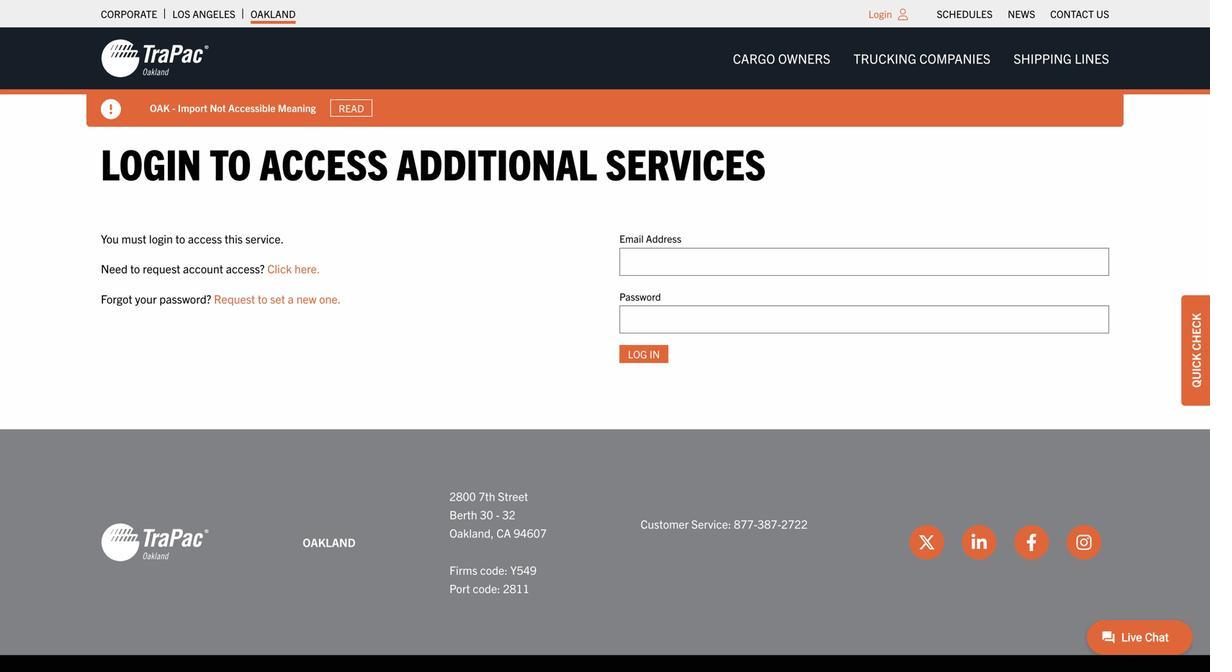 Task type: vqa. For each thing, say whether or not it's contained in the screenshot.
Receiving
no



Task type: locate. For each thing, give the bounding box(es) containing it.
code: up the 2811
[[480, 563, 508, 577]]

firms code:  y549 port code:  2811
[[450, 563, 537, 596]]

oakland inside footer
[[303, 535, 356, 550]]

menu bar down light icon
[[722, 44, 1122, 73]]

login for login to access additional services
[[101, 136, 201, 189]]

here.
[[295, 261, 320, 276]]

1 vertical spatial menu bar
[[722, 44, 1122, 73]]

2 oakland image from the top
[[101, 522, 209, 563]]

login to access additional services
[[101, 136, 766, 189]]

login link
[[869, 7, 893, 20]]

a
[[288, 291, 294, 306]]

login inside login to access additional services main content
[[101, 136, 201, 189]]

None submit
[[620, 345, 669, 363]]

- left 32
[[496, 507, 500, 522]]

none submit inside login to access additional services main content
[[620, 345, 669, 363]]

- right oak
[[172, 101, 176, 114]]

login
[[869, 7, 893, 20], [101, 136, 201, 189]]

menu bar
[[930, 4, 1118, 24], [722, 44, 1122, 73]]

1 horizontal spatial -
[[496, 507, 500, 522]]

corporate
[[101, 7, 157, 20]]

cargo
[[733, 50, 776, 66]]

code:
[[480, 563, 508, 577], [473, 581, 501, 596]]

customer
[[641, 517, 689, 531]]

need
[[101, 261, 128, 276]]

to right login
[[176, 231, 185, 246]]

los angeles
[[173, 7, 236, 20]]

code: right port
[[473, 581, 501, 596]]

banner
[[0, 27, 1211, 127]]

login
[[149, 231, 173, 246]]

berth
[[450, 507, 478, 522]]

1 horizontal spatial oakland
[[303, 535, 356, 550]]

corporate link
[[101, 4, 157, 24]]

trucking companies link
[[843, 44, 1003, 73]]

0 vertical spatial oakland image
[[101, 38, 209, 79]]

not
[[210, 101, 226, 114]]

0 horizontal spatial oakland
[[251, 7, 296, 20]]

click
[[268, 261, 292, 276]]

need to request account access? click here.
[[101, 261, 320, 276]]

menu bar up the shipping
[[930, 4, 1118, 24]]

service.
[[246, 231, 284, 246]]

us
[[1097, 7, 1110, 20]]

1 vertical spatial oakland image
[[101, 522, 209, 563]]

1 oakland image from the top
[[101, 38, 209, 79]]

login down oak
[[101, 136, 201, 189]]

you
[[101, 231, 119, 246]]

quick
[[1189, 353, 1204, 388]]

1 vertical spatial -
[[496, 507, 500, 522]]

customer service: 877-387-2722
[[641, 517, 808, 531]]

cargo owners
[[733, 50, 831, 66]]

0 vertical spatial login
[[869, 7, 893, 20]]

0 vertical spatial menu bar
[[930, 4, 1118, 24]]

shipping
[[1014, 50, 1072, 66]]

cargo owners link
[[722, 44, 843, 73]]

877-
[[734, 517, 758, 531]]

menu bar containing schedules
[[930, 4, 1118, 24]]

0 vertical spatial -
[[172, 101, 176, 114]]

login left light icon
[[869, 7, 893, 20]]

1 vertical spatial code:
[[473, 581, 501, 596]]

1 vertical spatial login
[[101, 136, 201, 189]]

address
[[646, 232, 682, 245]]

owners
[[779, 50, 831, 66]]

0 horizontal spatial -
[[172, 101, 176, 114]]

contact
[[1051, 7, 1095, 20]]

oakland
[[251, 7, 296, 20], [303, 535, 356, 550]]

import
[[178, 101, 208, 114]]

quick check
[[1189, 313, 1204, 388]]

read link
[[331, 99, 373, 117]]

1 vertical spatial oakland
[[303, 535, 356, 550]]

footer
[[0, 430, 1211, 672]]

forgot your password? request to set a new one.
[[101, 291, 341, 306]]

you must login to access this service.
[[101, 231, 284, 246]]

2722
[[782, 517, 808, 531]]

1 horizontal spatial login
[[869, 7, 893, 20]]

service:
[[692, 517, 732, 531]]

your
[[135, 291, 157, 306]]

Email Address text field
[[620, 248, 1110, 276]]

-
[[172, 101, 176, 114], [496, 507, 500, 522]]

trucking companies
[[854, 50, 991, 66]]

0 horizontal spatial login
[[101, 136, 201, 189]]

30
[[480, 507, 493, 522]]

contact us link
[[1051, 4, 1110, 24]]

new
[[297, 291, 317, 306]]

read
[[339, 102, 364, 115]]

menu bar containing cargo owners
[[722, 44, 1122, 73]]

oakland image
[[101, 38, 209, 79], [101, 522, 209, 563]]

forgot
[[101, 291, 132, 306]]

login for login link
[[869, 7, 893, 20]]

387-
[[758, 517, 782, 531]]

oakland,
[[450, 526, 494, 540]]

to
[[210, 136, 251, 189], [176, 231, 185, 246], [130, 261, 140, 276], [258, 291, 268, 306]]

0 vertical spatial code:
[[480, 563, 508, 577]]



Task type: describe. For each thing, give the bounding box(es) containing it.
lines
[[1075, 50, 1110, 66]]

this
[[225, 231, 243, 246]]

additional
[[397, 136, 598, 189]]

ca
[[497, 526, 511, 540]]

32
[[503, 507, 516, 522]]

set
[[270, 291, 285, 306]]

schedules
[[937, 7, 993, 20]]

check
[[1189, 313, 1204, 351]]

request to set a new one. link
[[214, 291, 341, 306]]

email address
[[620, 232, 682, 245]]

shipping lines link
[[1003, 44, 1122, 73]]

accessible
[[228, 101, 276, 114]]

oakland link
[[251, 4, 296, 24]]

7th
[[479, 489, 496, 503]]

quick check link
[[1182, 295, 1211, 406]]

firms
[[450, 563, 478, 577]]

- inside 2800 7th street berth 30 - 32 oakland, ca 94607
[[496, 507, 500, 522]]

schedules link
[[937, 4, 993, 24]]

request
[[214, 291, 255, 306]]

to left set
[[258, 291, 268, 306]]

to right 'need'
[[130, 261, 140, 276]]

companies
[[920, 50, 991, 66]]

y549
[[511, 563, 537, 577]]

one.
[[319, 291, 341, 306]]

request
[[143, 261, 180, 276]]

meaning
[[278, 101, 316, 114]]

los angeles link
[[173, 4, 236, 24]]

access?
[[226, 261, 265, 276]]

Password password field
[[620, 306, 1110, 334]]

email
[[620, 232, 644, 245]]

password?
[[159, 291, 211, 306]]

access
[[260, 136, 388, 189]]

angeles
[[193, 7, 236, 20]]

account
[[183, 261, 223, 276]]

shipping lines
[[1014, 50, 1110, 66]]

street
[[498, 489, 528, 503]]

light image
[[898, 9, 909, 20]]

los
[[173, 7, 190, 20]]

to down oak - import not accessible meaning
[[210, 136, 251, 189]]

0 vertical spatial oakland
[[251, 7, 296, 20]]

footer containing 2800 7th street
[[0, 430, 1211, 672]]

news link
[[1008, 4, 1036, 24]]

login to access additional services main content
[[86, 136, 1124, 386]]

menu bar inside banner
[[722, 44, 1122, 73]]

2800
[[450, 489, 476, 503]]

oak
[[150, 101, 170, 114]]

2800 7th street berth 30 - 32 oakland, ca 94607
[[450, 489, 547, 540]]

services
[[606, 136, 766, 189]]

access
[[188, 231, 222, 246]]

oak - import not accessible meaning
[[150, 101, 316, 114]]

news
[[1008, 7, 1036, 20]]

trucking
[[854, 50, 917, 66]]

click here. link
[[268, 261, 320, 276]]

2811
[[503, 581, 530, 596]]

94607
[[514, 526, 547, 540]]

solid image
[[101, 99, 121, 119]]

- inside banner
[[172, 101, 176, 114]]

port
[[450, 581, 470, 596]]

banner containing cargo owners
[[0, 27, 1211, 127]]

must
[[122, 231, 146, 246]]

password
[[620, 290, 661, 303]]

contact us
[[1051, 7, 1110, 20]]



